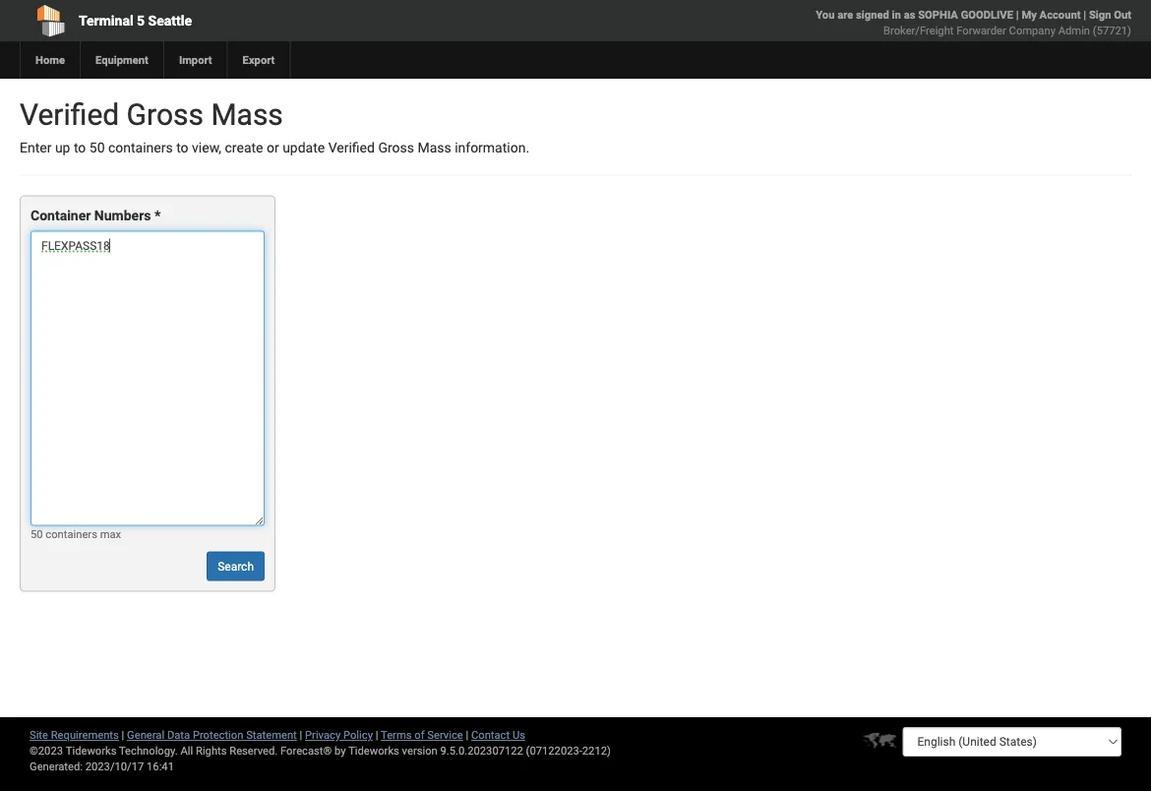 Task type: locate. For each thing, give the bounding box(es) containing it.
mass left information.
[[418, 140, 452, 156]]

0 horizontal spatial 50
[[31, 528, 43, 540]]

1 horizontal spatial verified
[[329, 140, 375, 156]]

statement
[[246, 729, 297, 742]]

forecast®
[[281, 745, 332, 758]]

50
[[89, 140, 105, 156], [31, 528, 43, 540]]

9.5.0.202307122
[[441, 745, 524, 758]]

gross up "view,"
[[127, 97, 204, 132]]

numbers
[[94, 208, 151, 224]]

50 left max
[[31, 528, 43, 540]]

data
[[167, 729, 190, 742]]

1 horizontal spatial to
[[176, 140, 189, 156]]

(07122023-
[[526, 745, 583, 758]]

tideworks
[[349, 745, 400, 758]]

protection
[[193, 729, 244, 742]]

0 vertical spatial gross
[[127, 97, 204, 132]]

privacy
[[305, 729, 341, 742]]

us
[[513, 729, 526, 742]]

export
[[243, 54, 275, 66]]

contact us link
[[472, 729, 526, 742]]

containers
[[108, 140, 173, 156], [46, 528, 97, 540]]

to
[[74, 140, 86, 156], [176, 140, 189, 156]]

rights
[[196, 745, 227, 758]]

reserved.
[[230, 745, 278, 758]]

home
[[35, 54, 65, 66]]

mass
[[211, 97, 283, 132], [418, 140, 452, 156]]

container
[[31, 208, 91, 224]]

company
[[1010, 24, 1056, 37]]

you
[[816, 8, 835, 21]]

verified up up
[[20, 97, 119, 132]]

5
[[137, 12, 145, 29]]

to right up
[[74, 140, 86, 156]]

1 horizontal spatial containers
[[108, 140, 173, 156]]

0 horizontal spatial gross
[[127, 97, 204, 132]]

my
[[1022, 8, 1038, 21]]

1 horizontal spatial 50
[[89, 140, 105, 156]]

| left my
[[1017, 8, 1020, 21]]

1 vertical spatial 50
[[31, 528, 43, 540]]

0 vertical spatial mass
[[211, 97, 283, 132]]

containers left "view,"
[[108, 140, 173, 156]]

import link
[[163, 41, 227, 79]]

1 horizontal spatial gross
[[378, 140, 414, 156]]

1 vertical spatial verified
[[329, 140, 375, 156]]

| up tideworks at the bottom of the page
[[376, 729, 379, 742]]

admin
[[1059, 24, 1091, 37]]

terms
[[381, 729, 412, 742]]

©2023 tideworks
[[30, 745, 117, 758]]

out
[[1115, 8, 1132, 21]]

| up 9.5.0.202307122
[[466, 729, 469, 742]]

2212)
[[583, 745, 611, 758]]

search button
[[207, 552, 265, 581]]

verified right update at the top left of page
[[329, 140, 375, 156]]

|
[[1017, 8, 1020, 21], [1084, 8, 1087, 21], [122, 729, 124, 742], [300, 729, 303, 742], [376, 729, 379, 742], [466, 729, 469, 742]]

to left "view,"
[[176, 140, 189, 156]]

1 vertical spatial gross
[[378, 140, 414, 156]]

terms of service link
[[381, 729, 463, 742]]

search
[[218, 560, 254, 573]]

0 horizontal spatial to
[[74, 140, 86, 156]]

mass up create
[[211, 97, 283, 132]]

general
[[127, 729, 165, 742]]

update
[[283, 140, 325, 156]]

containers inside 'verified gross mass enter up to 50 containers to view, create or update verified gross mass information.'
[[108, 140, 173, 156]]

50 right up
[[89, 140, 105, 156]]

0 vertical spatial containers
[[108, 140, 173, 156]]

16:41
[[147, 761, 174, 773]]

goodlive
[[962, 8, 1014, 21]]

site
[[30, 729, 48, 742]]

equipment
[[96, 54, 149, 66]]

1 vertical spatial mass
[[418, 140, 452, 156]]

0 vertical spatial 50
[[89, 140, 105, 156]]

information.
[[455, 140, 530, 156]]

1 vertical spatial containers
[[46, 528, 97, 540]]

containers left max
[[46, 528, 97, 540]]

0 horizontal spatial verified
[[20, 97, 119, 132]]

gross
[[127, 97, 204, 132], [378, 140, 414, 156]]

account
[[1040, 8, 1082, 21]]

2 to from the left
[[176, 140, 189, 156]]

all
[[181, 745, 193, 758]]

policy
[[344, 729, 373, 742]]

forwarder
[[957, 24, 1007, 37]]

0 vertical spatial verified
[[20, 97, 119, 132]]

verified
[[20, 97, 119, 132], [329, 140, 375, 156]]

gross right update at the top left of page
[[378, 140, 414, 156]]

you are signed in as sophia goodlive | my account | sign out broker/freight forwarder company admin (57721)
[[816, 8, 1132, 37]]

view,
[[192, 140, 222, 156]]

technology.
[[119, 745, 178, 758]]



Task type: describe. For each thing, give the bounding box(es) containing it.
2023/10/17
[[85, 761, 144, 773]]

site requirements | general data protection statement | privacy policy | terms of service | contact us ©2023 tideworks technology. all rights reserved. forecast® by tideworks version 9.5.0.202307122 (07122023-2212) generated: 2023/10/17 16:41
[[30, 729, 611, 773]]

are
[[838, 8, 854, 21]]

contact
[[472, 729, 510, 742]]

general data protection statement link
[[127, 729, 297, 742]]

container numbers *
[[31, 208, 161, 224]]

generated:
[[30, 761, 83, 773]]

site requirements link
[[30, 729, 119, 742]]

enter
[[20, 140, 52, 156]]

terminal 5 seattle link
[[20, 0, 466, 41]]

by
[[335, 745, 346, 758]]

50 inside 'verified gross mass enter up to 50 containers to view, create or update verified gross mass information.'
[[89, 140, 105, 156]]

sign out link
[[1090, 8, 1132, 21]]

| left 'sign'
[[1084, 8, 1087, 21]]

export link
[[227, 41, 290, 79]]

home link
[[20, 41, 80, 79]]

import
[[179, 54, 212, 66]]

sophia
[[919, 8, 959, 21]]

1 to from the left
[[74, 140, 86, 156]]

in
[[893, 8, 902, 21]]

terminal
[[79, 12, 134, 29]]

terminal 5 seattle
[[79, 12, 192, 29]]

or
[[267, 140, 279, 156]]

1 horizontal spatial mass
[[418, 140, 452, 156]]

as
[[904, 8, 916, 21]]

service
[[428, 729, 463, 742]]

Container Numbers * text field
[[31, 231, 265, 526]]

broker/freight
[[884, 24, 955, 37]]

equipment link
[[80, 41, 163, 79]]

| up forecast®
[[300, 729, 303, 742]]

| left general
[[122, 729, 124, 742]]

*
[[155, 208, 161, 224]]

0 horizontal spatial mass
[[211, 97, 283, 132]]

create
[[225, 140, 263, 156]]

(57721)
[[1094, 24, 1132, 37]]

of
[[415, 729, 425, 742]]

0 horizontal spatial containers
[[46, 528, 97, 540]]

50 containers max
[[31, 528, 121, 540]]

up
[[55, 140, 70, 156]]

version
[[402, 745, 438, 758]]

seattle
[[148, 12, 192, 29]]

max
[[100, 528, 121, 540]]

requirements
[[51, 729, 119, 742]]

signed
[[857, 8, 890, 21]]

sign
[[1090, 8, 1112, 21]]

privacy policy link
[[305, 729, 373, 742]]

verified gross mass enter up to 50 containers to view, create or update verified gross mass information.
[[20, 97, 530, 156]]

my account link
[[1022, 8, 1082, 21]]



Task type: vqa. For each thing, say whether or not it's contained in the screenshot.
forgot password? 'link'
no



